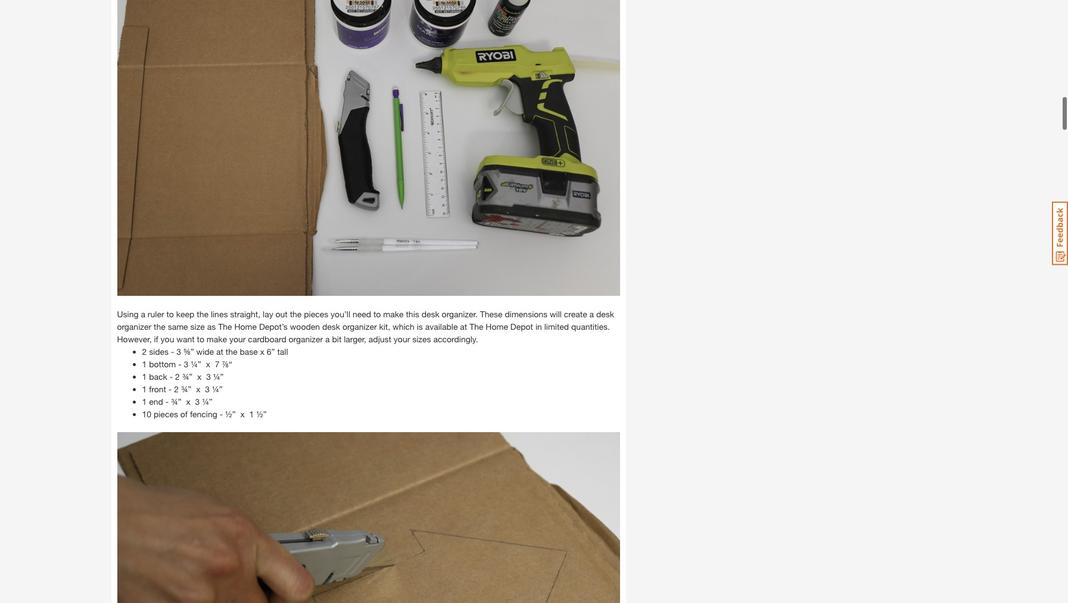 Task type: describe. For each thing, give the bounding box(es) containing it.
however,
[[117, 335, 152, 345]]

1 home from the left
[[234, 322, 257, 332]]

feedback link image
[[1052, 201, 1069, 266]]

6"
[[267, 347, 275, 357]]

larger,
[[344, 335, 367, 345]]

lines
[[211, 310, 228, 320]]

you'll
[[331, 310, 350, 320]]

tall
[[277, 347, 288, 357]]

depot's
[[259, 322, 288, 332]]

- right the fencing
[[220, 410, 223, 420]]

⅞"
[[222, 360, 232, 370]]

0 horizontal spatial pieces
[[154, 410, 178, 420]]

½"
[[256, 410, 267, 420]]

this
[[406, 310, 419, 320]]

end
[[149, 397, 163, 407]]

front
[[149, 385, 166, 395]]

0 horizontal spatial to
[[167, 310, 174, 320]]

sizes
[[413, 335, 431, 345]]

- down the you on the bottom of page
[[171, 347, 174, 357]]

create
[[564, 310, 587, 320]]

size
[[190, 322, 205, 332]]

0 horizontal spatial desk
[[322, 322, 340, 332]]

in
[[536, 322, 542, 332]]

organizer.
[[442, 310, 478, 320]]

the up if at the left bottom of page
[[154, 322, 166, 332]]

bottom
[[149, 360, 176, 370]]

1 horizontal spatial a
[[325, 335, 330, 345]]

want
[[177, 335, 195, 345]]

these
[[480, 310, 503, 320]]

of
[[180, 410, 188, 420]]

depot
[[511, 322, 533, 332]]

1 horizontal spatial at
[[460, 322, 467, 332]]

kit,
[[379, 322, 390, 332]]

- right end
[[165, 397, 169, 407]]

bit
[[332, 335, 342, 345]]

dimensions
[[505, 310, 548, 320]]

ruler
[[148, 310, 164, 320]]

need
[[353, 310, 371, 320]]

1 vertical spatial 2
[[175, 372, 180, 382]]

sides
[[149, 347, 169, 357]]

1 left back on the bottom of the page
[[142, 372, 147, 382]]

2 the from the left
[[470, 322, 484, 332]]

0 horizontal spatial a
[[141, 310, 145, 320]]

which
[[393, 322, 415, 332]]

cardboard
[[248, 335, 286, 345]]

x
[[260, 347, 265, 357]]

⅝"
[[184, 347, 194, 357]]

same
[[168, 322, 188, 332]]

base
[[240, 347, 258, 357]]

7
[[215, 360, 220, 370]]

0 horizontal spatial organizer
[[117, 322, 151, 332]]



Task type: locate. For each thing, give the bounding box(es) containing it.
2 home from the left
[[486, 322, 508, 332]]

your up base
[[229, 335, 246, 345]]

limited
[[545, 322, 569, 332]]

2 vertical spatial ¼"
[[202, 397, 213, 407]]

accordingly.
[[434, 335, 478, 345]]

the
[[218, 322, 232, 332], [470, 322, 484, 332]]

a left 'ruler' at the bottom left of page
[[141, 310, 145, 320]]

home down straight,
[[234, 322, 257, 332]]

if
[[154, 335, 158, 345]]

the right out
[[290, 310, 302, 320]]

0 vertical spatial 2
[[142, 347, 147, 357]]

1 vertical spatial ¼"
[[212, 385, 223, 395]]

you
[[161, 335, 174, 345]]

to
[[167, 310, 174, 320], [374, 310, 381, 320], [197, 335, 204, 345]]

desk up quantities.
[[597, 310, 615, 320]]

to right 'ruler' at the bottom left of page
[[167, 310, 174, 320]]

the up ⅞"
[[226, 347, 238, 357]]

0 horizontal spatial make
[[207, 335, 227, 345]]

back
[[149, 372, 167, 382]]

using
[[117, 310, 139, 320]]

is
[[417, 322, 423, 332]]

¼"
[[213, 372, 224, 382], [212, 385, 223, 395], [202, 397, 213, 407]]

1 the from the left
[[218, 322, 232, 332]]

2
[[142, 347, 147, 357], [175, 372, 180, 382], [174, 385, 179, 395]]

using a ruler to keep the lines straight, lay out the pieces you'll need to make this desk organizer. these dimensions will create a desk organizer the same size as the home depot's wooden desk organizer kit, which is available at the home depot in limited quantities. however, if you want to make your cardboard organizer a bit larger, adjust your sizes accordingly. 2 sides - 3 ⅝" wide at the base x 6" tall 1 bottom - 3 ¼"  x  7 ⅞" 1 back - 2 ¾"  x  3 ¼" 1 front - 2 ¾"  x  3 ¼" 1 end - ¾"  x  3 ¼" 10 pieces of fencing - ½"  x  1 ½"
[[117, 310, 615, 420]]

1 horizontal spatial your
[[394, 335, 410, 345]]

to up kit,
[[374, 310, 381, 320]]

as
[[207, 322, 216, 332]]

organizer up the 'however,'
[[117, 322, 151, 332]]

available
[[425, 322, 458, 332]]

1
[[142, 360, 147, 370], [142, 372, 147, 382], [142, 385, 147, 395], [142, 397, 147, 407], [249, 410, 254, 420]]

organizer
[[117, 322, 151, 332], [343, 322, 377, 332], [289, 335, 323, 345]]

pieces
[[304, 310, 329, 320], [154, 410, 178, 420]]

0 horizontal spatial the
[[218, 322, 232, 332]]

your
[[229, 335, 246, 345], [394, 335, 410, 345]]

keep
[[176, 310, 195, 320]]

0 vertical spatial ¼"
[[213, 372, 224, 382]]

at
[[460, 322, 467, 332], [216, 347, 223, 357]]

2 vertical spatial 2
[[174, 385, 179, 395]]

0 horizontal spatial home
[[234, 322, 257, 332]]

1 horizontal spatial desk
[[422, 310, 440, 320]]

the up size
[[197, 310, 209, 320]]

your down which
[[394, 335, 410, 345]]

fencing
[[190, 410, 217, 420]]

2 left sides
[[142, 347, 147, 357]]

the down these
[[470, 322, 484, 332]]

1 horizontal spatial the
[[470, 322, 484, 332]]

out
[[276, 310, 288, 320]]

1 your from the left
[[229, 335, 246, 345]]

3
[[177, 347, 181, 357], [184, 360, 189, 370], [206, 372, 211, 382], [205, 385, 210, 395], [195, 397, 200, 407]]

pieces up wooden
[[304, 310, 329, 320]]

make
[[383, 310, 404, 320], [207, 335, 227, 345]]

to down size
[[197, 335, 204, 345]]

home down these
[[486, 322, 508, 332]]

0 vertical spatial pieces
[[304, 310, 329, 320]]

a up quantities.
[[590, 310, 594, 320]]

2 right back on the bottom of the page
[[175, 372, 180, 382]]

1 horizontal spatial pieces
[[304, 310, 329, 320]]

a left bit
[[325, 335, 330, 345]]

10
[[142, 410, 151, 420]]

desk
[[422, 310, 440, 320], [597, 310, 615, 320], [322, 322, 340, 332]]

0 horizontal spatial your
[[229, 335, 246, 345]]

shot of tools and materials laid out on table image
[[117, 0, 620, 296]]

2 horizontal spatial a
[[590, 310, 594, 320]]

adjust
[[369, 335, 392, 345]]

organizer down wooden
[[289, 335, 323, 345]]

1 horizontal spatial to
[[197, 335, 204, 345]]

the right as
[[218, 322, 232, 332]]

-
[[171, 347, 174, 357], [178, 360, 182, 370], [170, 372, 173, 382], [169, 385, 172, 395], [165, 397, 169, 407], [220, 410, 223, 420]]

pieces down end
[[154, 410, 178, 420]]

2 right front
[[174, 385, 179, 395]]

at down organizer.
[[460, 322, 467, 332]]

desk up bit
[[322, 322, 340, 332]]

2 horizontal spatial to
[[374, 310, 381, 320]]

2 your from the left
[[394, 335, 410, 345]]

1 vertical spatial make
[[207, 335, 227, 345]]

organizer down need
[[343, 322, 377, 332]]

0 vertical spatial at
[[460, 322, 467, 332]]

- right front
[[169, 385, 172, 395]]

- right bottom
[[178, 360, 182, 370]]

1 vertical spatial at
[[216, 347, 223, 357]]

wooden
[[290, 322, 320, 332]]

quantities.
[[572, 322, 610, 332]]

at up 7
[[216, 347, 223, 357]]

1 left bottom
[[142, 360, 147, 370]]

make up kit,
[[383, 310, 404, 320]]

1 left ½"
[[249, 410, 254, 420]]

shot of person cutting shape of house through cardboard image
[[117, 433, 620, 604]]

1 horizontal spatial home
[[486, 322, 508, 332]]

1 vertical spatial pieces
[[154, 410, 178, 420]]

0 vertical spatial make
[[383, 310, 404, 320]]

home
[[234, 322, 257, 332], [486, 322, 508, 332]]

wide
[[196, 347, 214, 357]]

2 horizontal spatial desk
[[597, 310, 615, 320]]

lay
[[263, 310, 273, 320]]

desk up is
[[422, 310, 440, 320]]

1 left front
[[142, 385, 147, 395]]

will
[[550, 310, 562, 320]]

make down as
[[207, 335, 227, 345]]

straight,
[[230, 310, 261, 320]]

0 horizontal spatial at
[[216, 347, 223, 357]]

1 horizontal spatial organizer
[[289, 335, 323, 345]]

1 horizontal spatial make
[[383, 310, 404, 320]]

1 left end
[[142, 397, 147, 407]]

2 horizontal spatial organizer
[[343, 322, 377, 332]]

- right back on the bottom of the page
[[170, 372, 173, 382]]

the
[[197, 310, 209, 320], [290, 310, 302, 320], [154, 322, 166, 332], [226, 347, 238, 357]]

a
[[141, 310, 145, 320], [590, 310, 594, 320], [325, 335, 330, 345]]



Task type: vqa. For each thing, say whether or not it's contained in the screenshot.
"base" at the left bottom of page
yes



